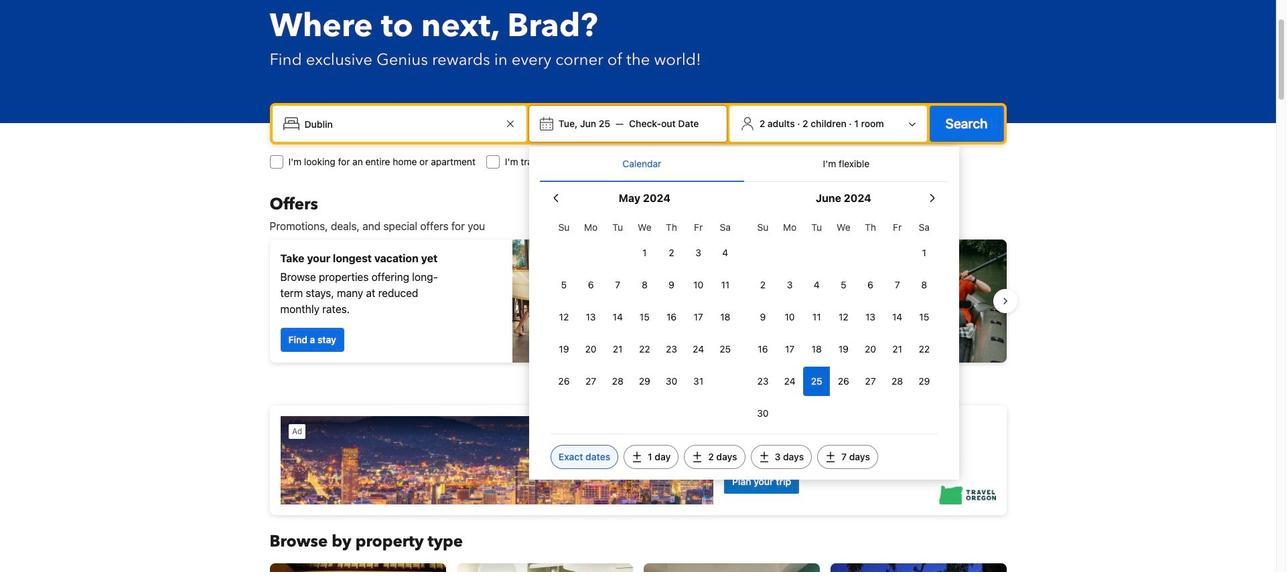 Task type: describe. For each thing, give the bounding box(es) containing it.
1 grid from the left
[[551, 214, 739, 397]]

22 June 2024 checkbox
[[911, 335, 938, 364]]

24 June 2024 checkbox
[[776, 367, 803, 397]]

4 May 2024 checkbox
[[712, 238, 739, 268]]

27 June 2024 checkbox
[[857, 367, 884, 397]]

20 May 2024 checkbox
[[577, 335, 604, 364]]

30 May 2024 checkbox
[[658, 367, 685, 397]]

4 June 2024 checkbox
[[803, 271, 830, 300]]

3 May 2024 checkbox
[[685, 238, 712, 268]]

Where are you going? field
[[299, 112, 502, 136]]

6 June 2024 checkbox
[[857, 271, 884, 300]]

5 May 2024 checkbox
[[551, 271, 577, 300]]

16 June 2024 checkbox
[[749, 335, 776, 364]]

14 June 2024 checkbox
[[884, 303, 911, 332]]

24 May 2024 checkbox
[[685, 335, 712, 364]]

14 May 2024 checkbox
[[604, 303, 631, 332]]

12 June 2024 checkbox
[[830, 303, 857, 332]]

28 June 2024 checkbox
[[884, 367, 911, 397]]

12 May 2024 checkbox
[[551, 303, 577, 332]]

21 May 2024 checkbox
[[604, 335, 631, 364]]

25 June 2024 checkbox
[[803, 367, 830, 397]]

20 June 2024 checkbox
[[857, 335, 884, 364]]

7 June 2024 checkbox
[[884, 271, 911, 300]]

take your longest vacation yet image
[[512, 240, 633, 363]]

advertisement element
[[270, 406, 1006, 516]]

23 June 2024 checkbox
[[749, 367, 776, 397]]

19 May 2024 checkbox
[[551, 335, 577, 364]]



Task type: vqa. For each thing, say whether or not it's contained in the screenshot.
'Fly away to your dream vacation' image
no



Task type: locate. For each thing, give the bounding box(es) containing it.
region
[[259, 234, 1017, 368]]

3 June 2024 checkbox
[[776, 271, 803, 300]]

15 June 2024 checkbox
[[911, 303, 938, 332]]

1 May 2024 checkbox
[[631, 238, 658, 268]]

progress bar
[[630, 374, 646, 379]]

tab list
[[540, 147, 948, 183]]

2 grid from the left
[[749, 214, 938, 429]]

21 June 2024 checkbox
[[884, 335, 911, 364]]

26 May 2024 checkbox
[[551, 367, 577, 397]]

23 May 2024 checkbox
[[658, 335, 685, 364]]

19 June 2024 checkbox
[[830, 335, 857, 364]]

13 May 2024 checkbox
[[577, 303, 604, 332]]

2 June 2024 checkbox
[[749, 271, 776, 300]]

7 May 2024 checkbox
[[604, 271, 631, 300]]

1 horizontal spatial grid
[[749, 214, 938, 429]]

26 June 2024 checkbox
[[830, 367, 857, 397]]

13 June 2024 checkbox
[[857, 303, 884, 332]]

9 June 2024 checkbox
[[749, 303, 776, 332]]

18 June 2024 checkbox
[[803, 335, 830, 364]]

22 May 2024 checkbox
[[631, 335, 658, 364]]

11 May 2024 checkbox
[[712, 271, 739, 300]]

25 May 2024 checkbox
[[712, 335, 739, 364]]

17 May 2024 checkbox
[[685, 303, 712, 332]]

15 May 2024 checkbox
[[631, 303, 658, 332]]

cell
[[803, 364, 830, 397]]

6 May 2024 checkbox
[[577, 271, 604, 300]]

29 May 2024 checkbox
[[631, 367, 658, 397]]

grid
[[551, 214, 739, 397], [749, 214, 938, 429]]

31 May 2024 checkbox
[[685, 367, 712, 397]]

18 May 2024 checkbox
[[712, 303, 739, 332]]

28 May 2024 checkbox
[[604, 367, 631, 397]]

10 May 2024 checkbox
[[685, 271, 712, 300]]

10 June 2024 checkbox
[[776, 303, 803, 332]]

11 June 2024 checkbox
[[803, 303, 830, 332]]

16 May 2024 checkbox
[[658, 303, 685, 332]]

17 June 2024 checkbox
[[776, 335, 803, 364]]

9 May 2024 checkbox
[[658, 271, 685, 300]]

29 June 2024 checkbox
[[911, 367, 938, 397]]

0 horizontal spatial grid
[[551, 214, 739, 397]]

27 May 2024 checkbox
[[577, 367, 604, 397]]

8 June 2024 checkbox
[[911, 271, 938, 300]]

main content
[[259, 194, 1017, 573]]

5 June 2024 checkbox
[[830, 271, 857, 300]]

a young girl and woman kayak on a river image
[[643, 240, 1006, 363]]

1 June 2024 checkbox
[[911, 238, 938, 268]]

2 May 2024 checkbox
[[658, 238, 685, 268]]

8 May 2024 checkbox
[[631, 271, 658, 300]]

30 June 2024 checkbox
[[749, 399, 776, 429]]



